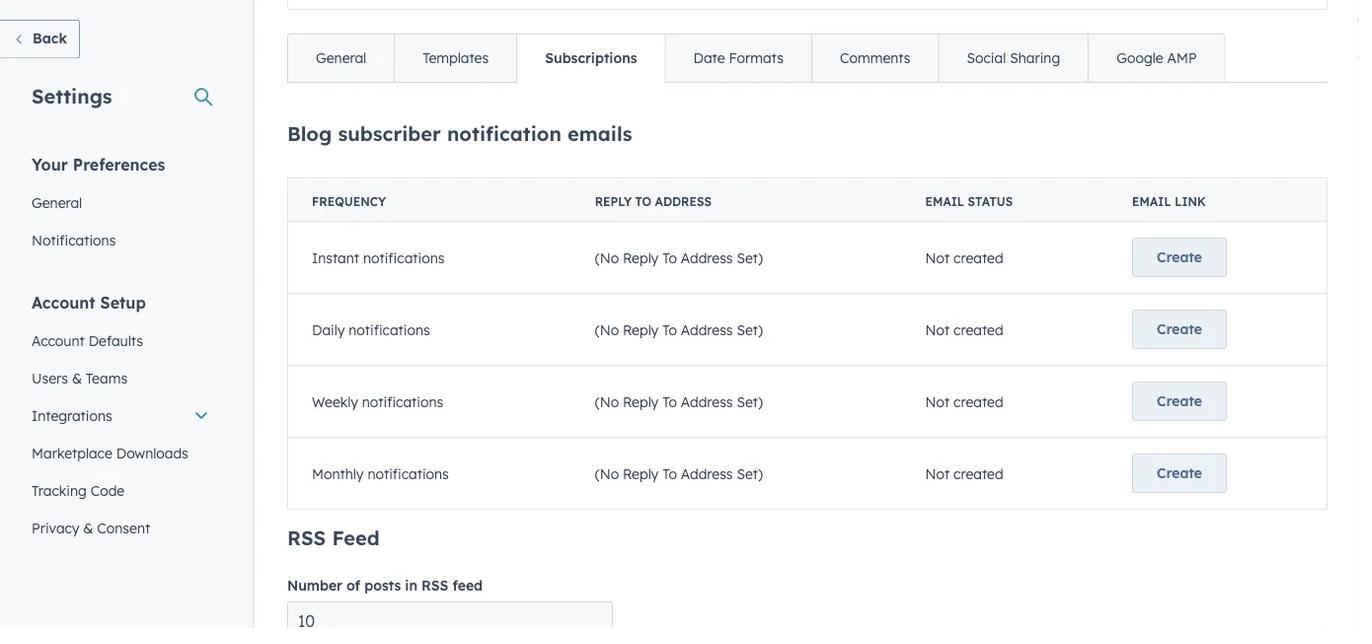 Task type: describe. For each thing, give the bounding box(es) containing it.
back link
[[0, 20, 80, 59]]

tracking
[[32, 482, 87, 500]]

your preferences
[[32, 155, 165, 174]]

reply for instant notifications
[[623, 250, 659, 267]]

reply for daily notifications
[[623, 322, 659, 339]]

integrations
[[32, 407, 112, 425]]

sharing
[[1010, 50, 1061, 67]]

Number of posts in RSS feed number field
[[287, 603, 613, 629]]

code
[[91, 482, 125, 500]]

users & teams
[[32, 370, 127, 387]]

not created for monthly notifications
[[926, 466, 1004, 483]]

social sharing button
[[938, 35, 1088, 82]]

created for instant notifications
[[954, 250, 1004, 267]]

created for daily notifications
[[954, 322, 1004, 339]]

general button
[[288, 35, 394, 82]]

blog
[[287, 122, 332, 147]]

general for general link
[[32, 194, 82, 211]]

social sharing
[[967, 50, 1061, 67]]

tracking code
[[32, 482, 125, 500]]

marketplace downloads
[[32, 445, 188, 462]]

account for account setup
[[32, 293, 95, 312]]

date formats
[[694, 50, 784, 67]]

(no reply to address set) for daily notifications
[[595, 322, 763, 339]]

to for monthly notifications
[[663, 466, 677, 483]]

account setup
[[32, 293, 146, 312]]

create button for monthly notifications
[[1132, 455, 1227, 494]]

account for account defaults
[[32, 332, 85, 349]]

email status
[[926, 195, 1013, 210]]

to for daily notifications
[[663, 322, 677, 339]]

(no for daily notifications
[[595, 322, 619, 339]]

1 horizontal spatial rss
[[422, 578, 449, 595]]

tracking code link
[[20, 472, 221, 510]]

monthly
[[312, 466, 364, 483]]

integrations button
[[20, 397, 221, 435]]

amp
[[1167, 50, 1197, 67]]

blog subscriber notification emails
[[287, 122, 632, 147]]

users
[[32, 370, 68, 387]]

weekly
[[312, 394, 358, 411]]

templates button
[[394, 35, 517, 82]]

google amp
[[1117, 50, 1197, 67]]

link
[[1175, 195, 1206, 210]]

not created for instant notifications
[[926, 250, 1004, 267]]

formats
[[729, 50, 784, 67]]

date
[[694, 50, 725, 67]]

not created for weekly notifications
[[926, 394, 1004, 411]]

create button for daily notifications
[[1132, 311, 1227, 350]]

address for instant notifications
[[681, 250, 733, 267]]

created for monthly notifications
[[954, 466, 1004, 483]]

preferences
[[73, 155, 165, 174]]

created for weekly notifications
[[954, 394, 1004, 411]]

& for privacy
[[83, 520, 93, 537]]

set) for daily notifications
[[737, 322, 763, 339]]

your
[[32, 155, 68, 174]]

& for users
[[72, 370, 82, 387]]

create for instant notifications
[[1157, 249, 1203, 267]]

number of posts in rss feed
[[287, 578, 483, 595]]

create button for weekly notifications
[[1132, 383, 1227, 422]]

general for "general" button
[[316, 50, 367, 67]]

to for instant notifications
[[663, 250, 677, 267]]

back
[[33, 30, 67, 47]]

account setup element
[[20, 292, 221, 585]]

create button for instant notifications
[[1132, 238, 1227, 278]]

notifications for instant notifications
[[363, 250, 445, 267]]

(no for weekly notifications
[[595, 394, 619, 411]]

marketplace
[[32, 445, 112, 462]]

notifications for monthly notifications
[[368, 466, 449, 483]]

email for email link
[[1132, 195, 1172, 210]]

subscriber
[[338, 122, 441, 147]]



Task type: locate. For each thing, give the bounding box(es) containing it.
1 vertical spatial general
[[32, 194, 82, 211]]

create for weekly notifications
[[1157, 393, 1203, 411]]

1 vertical spatial &
[[83, 520, 93, 537]]

notifications right instant
[[363, 250, 445, 267]]

1 set) from the top
[[737, 250, 763, 267]]

reply for weekly notifications
[[623, 394, 659, 411]]

setup
[[100, 293, 146, 312]]

2 email from the left
[[1132, 195, 1172, 210]]

notifications right monthly
[[368, 466, 449, 483]]

account up account defaults
[[32, 293, 95, 312]]

marketplace downloads link
[[20, 435, 221, 472]]

reply
[[595, 195, 632, 210], [623, 250, 659, 267], [623, 322, 659, 339], [623, 394, 659, 411], [623, 466, 659, 483]]

1 create from the top
[[1157, 249, 1203, 267]]

not created for daily notifications
[[926, 322, 1004, 339]]

(no for instant notifications
[[595, 250, 619, 267]]

create for monthly notifications
[[1157, 466, 1203, 483]]

general link
[[20, 184, 221, 222]]

privacy & consent link
[[20, 510, 221, 547]]

rss right in
[[422, 578, 449, 595]]

instant notifications
[[312, 250, 445, 267]]

feed
[[332, 527, 380, 551]]

notifications for weekly notifications
[[362, 394, 443, 411]]

2 address from the top
[[681, 322, 733, 339]]

reply to address
[[595, 195, 712, 210]]

subscriptions button
[[517, 35, 665, 82]]

3 created from the top
[[954, 394, 1004, 411]]

account defaults link
[[20, 322, 221, 360]]

set) for weekly notifications
[[737, 394, 763, 411]]

google amp button
[[1088, 35, 1225, 82]]

1 horizontal spatial general
[[316, 50, 367, 67]]

navigation containing general
[[287, 34, 1226, 83]]

account
[[32, 293, 95, 312], [32, 332, 85, 349]]

1 (no reply to address set) from the top
[[595, 250, 763, 267]]

account defaults
[[32, 332, 143, 349]]

2 create button from the top
[[1132, 311, 1227, 350]]

3 create button from the top
[[1132, 383, 1227, 422]]

privacy
[[32, 520, 79, 537]]

address for daily notifications
[[681, 322, 733, 339]]

2 not created from the top
[[926, 322, 1004, 339]]

4 create from the top
[[1157, 466, 1203, 483]]

subscriptions
[[545, 50, 637, 67]]

1 not created from the top
[[926, 250, 1004, 267]]

4 set) from the top
[[737, 466, 763, 483]]

1 not from the top
[[926, 250, 950, 267]]

privacy & consent
[[32, 520, 150, 537]]

set) for instant notifications
[[737, 250, 763, 267]]

3 (no from the top
[[595, 394, 619, 411]]

1 address from the top
[[681, 250, 733, 267]]

notification
[[447, 122, 562, 147]]

daily notifications
[[312, 322, 430, 339]]

0 vertical spatial account
[[32, 293, 95, 312]]

2 create from the top
[[1157, 321, 1203, 339]]

3 not created from the top
[[926, 394, 1004, 411]]

4 (no reply to address set) from the top
[[595, 466, 763, 483]]

4 address from the top
[[681, 466, 733, 483]]

1 vertical spatial account
[[32, 332, 85, 349]]

general inside your preferences element
[[32, 194, 82, 211]]

to
[[663, 250, 677, 267], [663, 322, 677, 339], [663, 394, 677, 411], [663, 466, 677, 483]]

0 vertical spatial rss
[[287, 527, 326, 551]]

not created
[[926, 250, 1004, 267], [926, 322, 1004, 339], [926, 394, 1004, 411], [926, 466, 1004, 483]]

0 horizontal spatial &
[[72, 370, 82, 387]]

4 created from the top
[[954, 466, 1004, 483]]

2 created from the top
[[954, 322, 1004, 339]]

your preferences element
[[20, 154, 221, 259]]

reply for monthly notifications
[[623, 466, 659, 483]]

in
[[405, 578, 418, 595]]

general
[[316, 50, 367, 67], [32, 194, 82, 211]]

created
[[954, 250, 1004, 267], [954, 322, 1004, 339], [954, 394, 1004, 411], [954, 466, 1004, 483]]

date formats button
[[665, 35, 811, 82]]

0 horizontal spatial rss
[[287, 527, 326, 551]]

feed
[[453, 578, 483, 595]]

navigation
[[287, 34, 1226, 83]]

1 account from the top
[[32, 293, 95, 312]]

not for instant notifications
[[926, 250, 950, 267]]

(no reply to address set) for instant notifications
[[595, 250, 763, 267]]

general up blog
[[316, 50, 367, 67]]

(no reply to address set)
[[595, 250, 763, 267], [595, 322, 763, 339], [595, 394, 763, 411], [595, 466, 763, 483]]

0 horizontal spatial email
[[926, 195, 965, 210]]

email
[[926, 195, 965, 210], [1132, 195, 1172, 210]]

4 create button from the top
[[1132, 455, 1227, 494]]

email left link
[[1132, 195, 1172, 210]]

3 create from the top
[[1157, 393, 1203, 411]]

3 address from the top
[[681, 394, 733, 411]]

(no reply to address set) for monthly notifications
[[595, 466, 763, 483]]

0 vertical spatial general
[[316, 50, 367, 67]]

email link
[[1132, 195, 1206, 210]]

1 (no from the top
[[595, 250, 619, 267]]

1 vertical spatial rss
[[422, 578, 449, 595]]

(no for monthly notifications
[[595, 466, 619, 483]]

1 email from the left
[[926, 195, 965, 210]]

general down your
[[32, 194, 82, 211]]

monthly notifications
[[312, 466, 449, 483]]

1 horizontal spatial email
[[1132, 195, 1172, 210]]

notifications
[[363, 250, 445, 267], [349, 322, 430, 339], [362, 394, 443, 411], [368, 466, 449, 483]]

& right the privacy
[[83, 520, 93, 537]]

frequency
[[312, 195, 386, 210]]

rss up number
[[287, 527, 326, 551]]

4 not created from the top
[[926, 466, 1004, 483]]

0 vertical spatial &
[[72, 370, 82, 387]]

4 not from the top
[[926, 466, 950, 483]]

set) for monthly notifications
[[737, 466, 763, 483]]

2 (no from the top
[[595, 322, 619, 339]]

status
[[968, 195, 1013, 210]]

2 to from the top
[[663, 322, 677, 339]]

1 horizontal spatial &
[[83, 520, 93, 537]]

address for weekly notifications
[[681, 394, 733, 411]]

emails
[[568, 122, 632, 147]]

settings
[[32, 83, 112, 108]]

google
[[1117, 50, 1164, 67]]

3 (no reply to address set) from the top
[[595, 394, 763, 411]]

downloads
[[116, 445, 188, 462]]

3 to from the top
[[663, 394, 677, 411]]

2 set) from the top
[[737, 322, 763, 339]]

not for daily notifications
[[926, 322, 950, 339]]

comments
[[840, 50, 911, 67]]

consent
[[97, 520, 150, 537]]

email left status at the right
[[926, 195, 965, 210]]

not for weekly notifications
[[926, 394, 950, 411]]

1 created from the top
[[954, 250, 1004, 267]]

&
[[72, 370, 82, 387], [83, 520, 93, 537]]

1 create button from the top
[[1132, 238, 1227, 278]]

not
[[926, 250, 950, 267], [926, 322, 950, 339], [926, 394, 950, 411], [926, 466, 950, 483]]

2 not from the top
[[926, 322, 950, 339]]

posts
[[364, 578, 401, 595]]

users & teams link
[[20, 360, 221, 397]]

address
[[681, 250, 733, 267], [681, 322, 733, 339], [681, 394, 733, 411], [681, 466, 733, 483]]

not for monthly notifications
[[926, 466, 950, 483]]

4 to from the top
[[663, 466, 677, 483]]

(no
[[595, 250, 619, 267], [595, 322, 619, 339], [595, 394, 619, 411], [595, 466, 619, 483]]

number
[[287, 578, 343, 595]]

general inside button
[[316, 50, 367, 67]]

1 to from the top
[[663, 250, 677, 267]]

address
[[655, 195, 712, 210]]

2 (no reply to address set) from the top
[[595, 322, 763, 339]]

3 not from the top
[[926, 394, 950, 411]]

3 set) from the top
[[737, 394, 763, 411]]

defaults
[[89, 332, 143, 349]]

& inside "link"
[[72, 370, 82, 387]]

0 horizontal spatial general
[[32, 194, 82, 211]]

templates
[[423, 50, 489, 67]]

create for daily notifications
[[1157, 321, 1203, 339]]

address for monthly notifications
[[681, 466, 733, 483]]

email for email status
[[926, 195, 965, 210]]

teams
[[86, 370, 127, 387]]

notifications right weekly
[[362, 394, 443, 411]]

comments button
[[811, 35, 938, 82]]

of
[[347, 578, 360, 595]]

create button
[[1132, 238, 1227, 278], [1132, 311, 1227, 350], [1132, 383, 1227, 422], [1132, 455, 1227, 494]]

& right users
[[72, 370, 82, 387]]

2 account from the top
[[32, 332, 85, 349]]

instant
[[312, 250, 359, 267]]

create
[[1157, 249, 1203, 267], [1157, 321, 1203, 339], [1157, 393, 1203, 411], [1157, 466, 1203, 483]]

set)
[[737, 250, 763, 267], [737, 322, 763, 339], [737, 394, 763, 411], [737, 466, 763, 483]]

social
[[967, 50, 1006, 67]]

rss feed
[[287, 527, 380, 551]]

to
[[635, 195, 652, 210]]

4 (no from the top
[[595, 466, 619, 483]]

daily
[[312, 322, 345, 339]]

rss
[[287, 527, 326, 551], [422, 578, 449, 595]]

notifications right daily
[[349, 322, 430, 339]]

weekly notifications
[[312, 394, 443, 411]]

notifications
[[32, 232, 116, 249]]

(no reply to address set) for weekly notifications
[[595, 394, 763, 411]]

account up users
[[32, 332, 85, 349]]

notifications link
[[20, 222, 221, 259]]

notifications for daily notifications
[[349, 322, 430, 339]]

to for weekly notifications
[[663, 394, 677, 411]]



Task type: vqa. For each thing, say whether or not it's contained in the screenshot.
1st Create
yes



